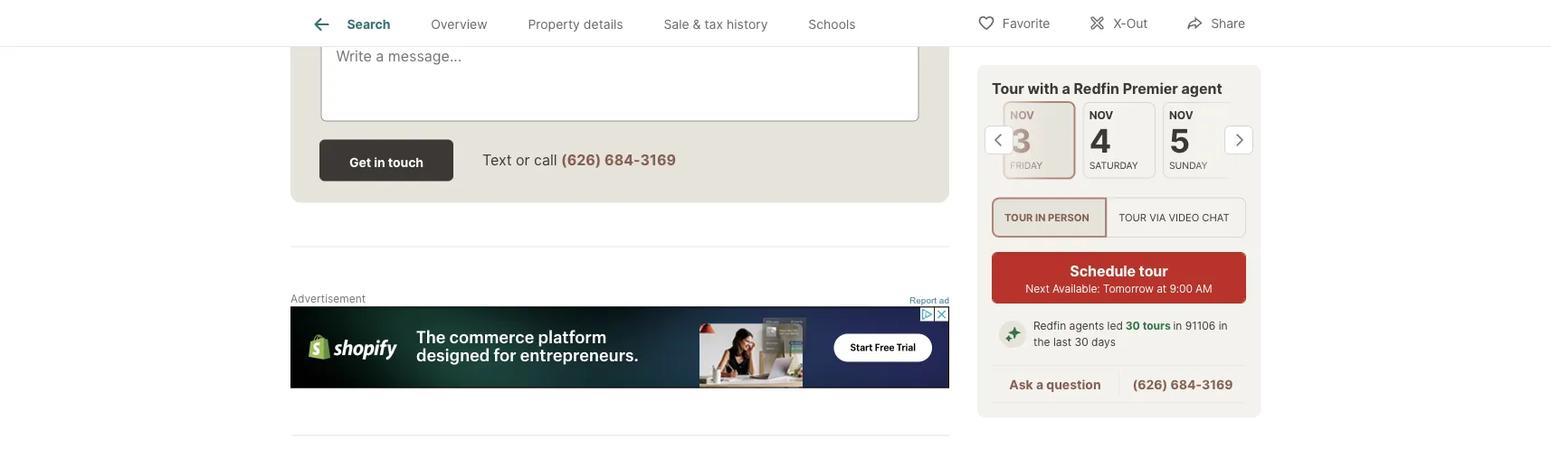Task type: vqa. For each thing, say whether or not it's contained in the screenshot.
bottommost the a
yes



Task type: locate. For each thing, give the bounding box(es) containing it.
in right 91106
[[1219, 320, 1228, 333]]

0 horizontal spatial a
[[1036, 378, 1043, 393]]

684- right call
[[605, 152, 640, 170]]

684-
[[605, 152, 640, 170], [1171, 378, 1202, 393]]

30 down agents
[[1075, 336, 1088, 349]]

0 horizontal spatial redfin
[[1033, 320, 1066, 333]]

(626) 684-3169 link
[[561, 152, 676, 170], [1132, 378, 1233, 393]]

ad
[[939, 296, 949, 306]]

redfin
[[1074, 80, 1119, 97], [1033, 320, 1066, 333]]

30 right 'led'
[[1125, 320, 1140, 333]]

history
[[727, 17, 768, 32]]

call
[[534, 152, 557, 170]]

0 vertical spatial 3169
[[640, 152, 676, 170]]

1 horizontal spatial redfin
[[1074, 80, 1119, 97]]

nov down agent
[[1169, 109, 1193, 122]]

tour via video chat
[[1119, 212, 1229, 224]]

tour for tour with a redfin premier agent
[[992, 80, 1024, 97]]

sale & tax history tab
[[643, 3, 788, 46]]

redfin agents led 30 tours in 91106
[[1033, 320, 1216, 333]]

0 horizontal spatial (626)
[[561, 152, 601, 170]]

1 nov from the left
[[1010, 109, 1034, 122]]

0 vertical spatial 30
[[1125, 320, 1140, 333]]

91106
[[1185, 320, 1216, 333]]

0 horizontal spatial nov
[[1010, 109, 1034, 122]]

1 vertical spatial 684-
[[1171, 378, 1202, 393]]

in
[[374, 156, 385, 171], [1035, 212, 1046, 224], [1173, 320, 1182, 333], [1219, 320, 1228, 333]]

tour for tour via video chat
[[1119, 212, 1147, 224]]

in inside list box
[[1035, 212, 1046, 224]]

in the last 30 days
[[1033, 320, 1228, 349]]

in right get
[[374, 156, 385, 171]]

1 horizontal spatial 30
[[1125, 320, 1140, 333]]

sunday
[[1169, 160, 1208, 171]]

list box
[[992, 198, 1246, 238]]

share
[[1211, 16, 1245, 31]]

redfin up the
[[1033, 320, 1066, 333]]

video
[[1169, 212, 1199, 224]]

in inside button
[[374, 156, 385, 171]]

1 horizontal spatial (626) 684-3169 link
[[1132, 378, 1233, 393]]

0 vertical spatial 684-
[[605, 152, 640, 170]]

saturday
[[1089, 160, 1138, 171]]

2 nov from the left
[[1089, 109, 1113, 122]]

nov inside nov 5 sunday
[[1169, 109, 1193, 122]]

3169
[[640, 152, 676, 170], [1202, 378, 1233, 393]]

5
[[1169, 121, 1190, 161]]

or
[[516, 152, 530, 170]]

(626) down in the last 30 days
[[1132, 378, 1168, 393]]

0 horizontal spatial (626) 684-3169 link
[[561, 152, 676, 170]]

text or call (626) 684-3169
[[482, 152, 676, 170]]

sale
[[664, 17, 689, 32]]

4
[[1089, 121, 1111, 161]]

684- down 91106
[[1171, 378, 1202, 393]]

in left person at the top right of page
[[1035, 212, 1046, 224]]

tab list
[[290, 0, 891, 46]]

30
[[1125, 320, 1140, 333], [1075, 336, 1088, 349]]

nov inside nov 3 friday
[[1010, 109, 1034, 122]]

Write a message... text field
[[336, 46, 904, 111]]

nov down tour with a redfin premier agent
[[1089, 109, 1113, 122]]

1 horizontal spatial a
[[1062, 80, 1070, 97]]

tour left person at the top right of page
[[1004, 212, 1033, 224]]

1 vertical spatial 30
[[1075, 336, 1088, 349]]

a right with
[[1062, 80, 1070, 97]]

get in touch button
[[319, 140, 453, 182]]

nov inside the nov 4 saturday
[[1089, 109, 1113, 122]]

share button
[[1170, 4, 1261, 41]]

0 vertical spatial (626)
[[561, 152, 601, 170]]

9:00
[[1170, 283, 1193, 296]]

tour left 'via'
[[1119, 212, 1147, 224]]

(626) right call
[[561, 152, 601, 170]]

ask a question
[[1009, 378, 1101, 393]]

1 horizontal spatial (626)
[[1132, 378, 1168, 393]]

1 vertical spatial redfin
[[1033, 320, 1066, 333]]

redfin up 4 on the right top of page
[[1074, 80, 1119, 97]]

1 vertical spatial (626) 684-3169 link
[[1132, 378, 1233, 393]]

overview
[[431, 17, 487, 32]]

tour in person
[[1004, 212, 1089, 224]]

a
[[1062, 80, 1070, 97], [1036, 378, 1043, 393]]

advertisement
[[290, 293, 366, 306]]

report
[[910, 296, 937, 306]]

3 nov from the left
[[1169, 109, 1193, 122]]

agents
[[1069, 320, 1104, 333]]

0 vertical spatial a
[[1062, 80, 1070, 97]]

(626) 684-3169 link right call
[[561, 152, 676, 170]]

nov
[[1010, 109, 1034, 122], [1089, 109, 1113, 122], [1169, 109, 1193, 122]]

in inside in the last 30 days
[[1219, 320, 1228, 333]]

a right ask
[[1036, 378, 1043, 393]]

sale & tax history
[[664, 17, 768, 32]]

1 horizontal spatial nov
[[1089, 109, 1113, 122]]

nov for 5
[[1169, 109, 1193, 122]]

property details tab
[[508, 3, 643, 46]]

0 horizontal spatial 30
[[1075, 336, 1088, 349]]

overview tab
[[411, 3, 508, 46]]

tour
[[1139, 263, 1168, 280]]

favorite button
[[962, 4, 1065, 41]]

(626)
[[561, 152, 601, 170], [1132, 378, 1168, 393]]

via
[[1149, 212, 1166, 224]]

0 vertical spatial redfin
[[1074, 80, 1119, 97]]

text
[[482, 152, 512, 170]]

nov for 4
[[1089, 109, 1113, 122]]

2 horizontal spatial nov
[[1169, 109, 1193, 122]]

&
[[693, 17, 701, 32]]

property details
[[528, 17, 623, 32]]

1 vertical spatial 3169
[[1202, 378, 1233, 393]]

report ad button
[[910, 296, 949, 310]]

30 for days
[[1075, 336, 1088, 349]]

0 horizontal spatial 684-
[[605, 152, 640, 170]]

None button
[[1003, 101, 1076, 180], [1083, 102, 1156, 179], [1163, 102, 1236, 179], [1003, 101, 1076, 180], [1083, 102, 1156, 179], [1163, 102, 1236, 179]]

tour
[[992, 80, 1024, 97], [1004, 212, 1033, 224], [1119, 212, 1147, 224]]

1 vertical spatial (626)
[[1132, 378, 1168, 393]]

30 inside in the last 30 days
[[1075, 336, 1088, 349]]

tour left with
[[992, 80, 1024, 97]]

1 horizontal spatial 3169
[[1202, 378, 1233, 393]]

(626) 684-3169 link down 91106
[[1132, 378, 1233, 393]]

30 for tours
[[1125, 320, 1140, 333]]

nov up previous image
[[1010, 109, 1034, 122]]



Task type: describe. For each thing, give the bounding box(es) containing it.
nov for 3
[[1010, 109, 1034, 122]]

touch
[[388, 156, 423, 171]]

schools tab
[[788, 3, 876, 46]]

get in touch
[[349, 156, 423, 171]]

schedule tour next available: tomorrow at 9:00 am
[[1026, 263, 1212, 296]]

ask a question link
[[1009, 378, 1101, 393]]

search link
[[311, 14, 390, 35]]

chat
[[1202, 212, 1229, 224]]

1 horizontal spatial 684-
[[1171, 378, 1202, 393]]

question
[[1046, 378, 1101, 393]]

tomorrow
[[1103, 283, 1154, 296]]

x-out
[[1113, 16, 1148, 31]]

(626) 684-3169
[[1132, 378, 1233, 393]]

tour for tour in person
[[1004, 212, 1033, 224]]

tours
[[1143, 320, 1171, 333]]

0 horizontal spatial 3169
[[640, 152, 676, 170]]

at
[[1157, 283, 1167, 296]]

ask
[[1009, 378, 1033, 393]]

the
[[1033, 336, 1050, 349]]

x-
[[1113, 16, 1126, 31]]

0 vertical spatial (626) 684-3169 link
[[561, 152, 676, 170]]

tax
[[704, 17, 723, 32]]

days
[[1091, 336, 1116, 349]]

tab list containing search
[[290, 0, 891, 46]]

tour with a redfin premier agent
[[992, 80, 1222, 97]]

nov 3 friday
[[1010, 109, 1043, 171]]

person
[[1048, 212, 1089, 224]]

schedule
[[1070, 263, 1136, 280]]

details
[[583, 17, 623, 32]]

premier
[[1123, 80, 1178, 97]]

ad region
[[290, 308, 949, 389]]

previous image
[[985, 126, 1014, 155]]

1 vertical spatial a
[[1036, 378, 1043, 393]]

nov 5 sunday
[[1169, 109, 1208, 171]]

favorite
[[1002, 16, 1050, 31]]

get
[[349, 156, 371, 171]]

property
[[528, 17, 580, 32]]

x-out button
[[1073, 4, 1163, 41]]

in right the tours
[[1173, 320, 1182, 333]]

list box containing tour in person
[[992, 198, 1246, 238]]

3
[[1010, 121, 1032, 161]]

led
[[1107, 320, 1123, 333]]

schools
[[808, 17, 856, 32]]

search
[[347, 17, 390, 32]]

next
[[1026, 283, 1049, 296]]

last
[[1053, 336, 1072, 349]]

agent
[[1181, 80, 1222, 97]]

am
[[1195, 283, 1212, 296]]

next image
[[1224, 126, 1253, 155]]

nov 4 saturday
[[1089, 109, 1138, 171]]

report ad
[[910, 296, 949, 306]]

out
[[1126, 16, 1148, 31]]

friday
[[1010, 160, 1043, 171]]

available:
[[1052, 283, 1100, 296]]

with
[[1027, 80, 1059, 97]]



